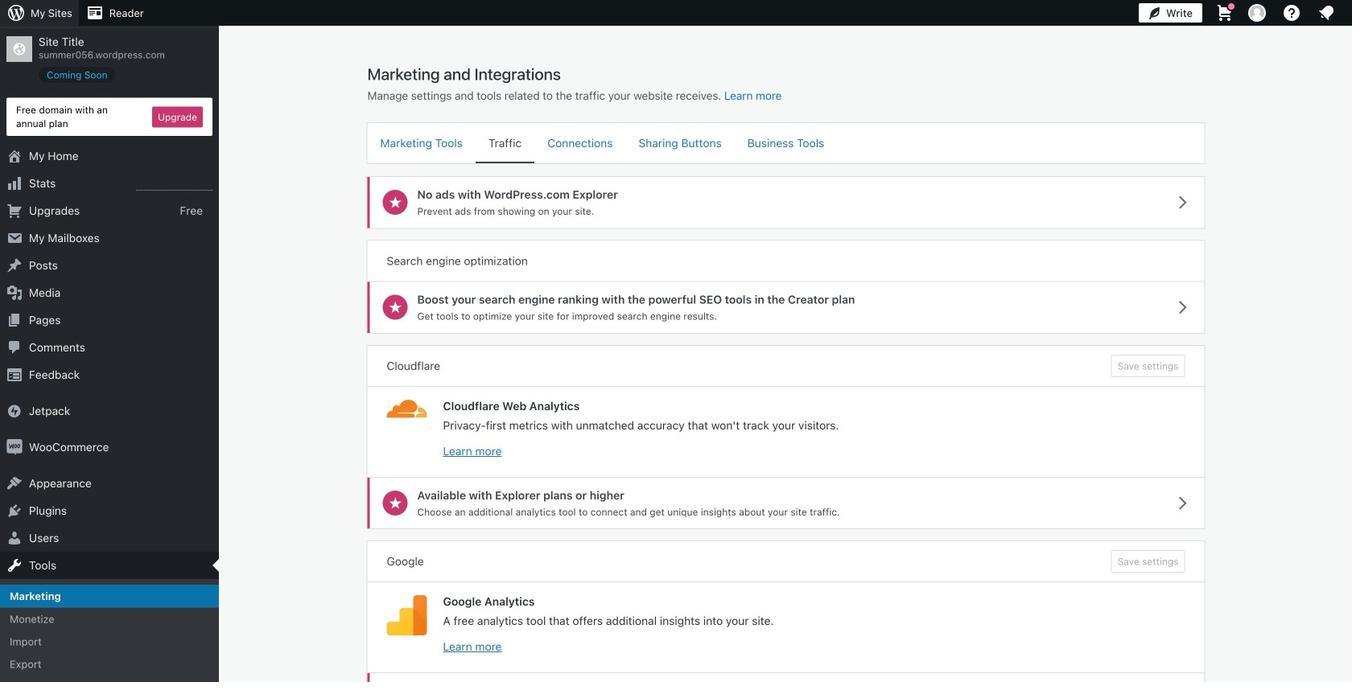 Task type: describe. For each thing, give the bounding box(es) containing it.
google analytics site settings element
[[368, 542, 1205, 683]]

help image
[[1283, 3, 1302, 23]]

my shopping cart image
[[1216, 3, 1235, 23]]



Task type: locate. For each thing, give the bounding box(es) containing it.
manage your notifications image
[[1317, 3, 1336, 23]]

menu
[[368, 123, 1205, 163]]

main content
[[368, 64, 1205, 683], [368, 241, 1205, 683]]

2 img image from the top
[[6, 440, 23, 456]]

2 main content from the top
[[368, 241, 1205, 683]]

img image
[[6, 403, 23, 420], [6, 440, 23, 456]]

highest hourly views 0 image
[[136, 180, 213, 191]]

0 vertical spatial img image
[[6, 403, 23, 420]]

my profile image
[[1249, 4, 1266, 22]]

1 img image from the top
[[6, 403, 23, 420]]

1 main content from the top
[[368, 64, 1205, 683]]

1 vertical spatial img image
[[6, 440, 23, 456]]



Task type: vqa. For each thing, say whether or not it's contained in the screenshot.
menu
yes



